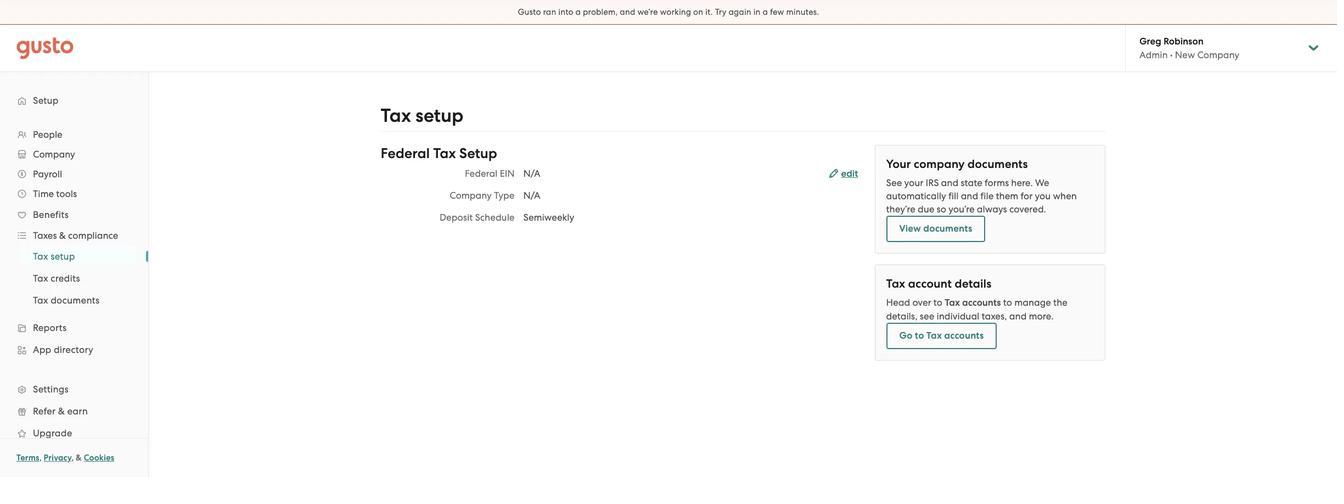 Task type: vqa. For each thing, say whether or not it's contained in the screenshot.
to in to manage the details, see individual taxes, and more.
yes



Task type: locate. For each thing, give the bounding box(es) containing it.
type
[[494, 190, 515, 201]]

individual
[[937, 311, 979, 322]]

setup
[[416, 104, 464, 127], [51, 251, 75, 262]]

company button
[[11, 144, 137, 164]]

accounts down individual
[[944, 330, 984, 341]]

n/a right the type
[[523, 190, 540, 201]]

a right into
[[576, 7, 581, 17]]

a
[[576, 7, 581, 17], [763, 7, 768, 17]]

go
[[899, 330, 913, 341]]

robinson
[[1164, 36, 1204, 47]]

0 horizontal spatial a
[[576, 7, 581, 17]]

documents up forms
[[968, 157, 1028, 171]]

tax setup up federal tax setup
[[381, 104, 464, 127]]

home image
[[16, 37, 74, 59]]

time tools button
[[11, 184, 137, 204]]

2 list from the top
[[0, 245, 148, 311]]

tax credits link
[[20, 268, 137, 288]]

setup up federal tax setup
[[416, 104, 464, 127]]

setup up the people
[[33, 95, 59, 106]]

when
[[1053, 190, 1077, 201]]

1 vertical spatial documents
[[923, 223, 972, 234]]

company down the people
[[33, 149, 75, 160]]

benefits
[[33, 209, 69, 220]]

and up fill
[[941, 177, 958, 188]]

1 horizontal spatial federal
[[465, 168, 497, 179]]

to inside head over to tax accounts
[[934, 297, 943, 308]]

head over to tax accounts
[[886, 297, 1001, 308]]

accounts inside button
[[944, 330, 984, 341]]

them
[[996, 190, 1018, 201]]

setup inside gusto navigation element
[[51, 251, 75, 262]]

ran
[[543, 7, 556, 17]]

1 vertical spatial company
[[33, 149, 75, 160]]

1 vertical spatial n/a
[[523, 190, 540, 201]]

& left earn
[[58, 406, 65, 417]]

tax
[[381, 104, 411, 127], [433, 145, 456, 162], [33, 251, 48, 262], [33, 273, 48, 284], [886, 277, 905, 291], [33, 295, 48, 306], [945, 297, 960, 308], [926, 330, 942, 341]]

list containing people
[[0, 125, 148, 466]]

2 horizontal spatial to
[[1003, 297, 1012, 308]]

tax setup
[[381, 104, 464, 127], [33, 251, 75, 262]]

terms
[[16, 453, 39, 463]]

company for company type
[[450, 190, 492, 201]]

people button
[[11, 125, 137, 144]]

tax documents
[[33, 295, 100, 306]]

0 horizontal spatial setup
[[33, 95, 59, 106]]

company type
[[450, 190, 515, 201]]

admin
[[1140, 49, 1168, 60]]

2 vertical spatial &
[[76, 453, 82, 463]]

benefits link
[[11, 205, 137, 225]]

list
[[0, 125, 148, 466], [0, 245, 148, 311]]

company inside dropdown button
[[33, 149, 75, 160]]

1 horizontal spatial company
[[450, 190, 492, 201]]

tax inside tax credits link
[[33, 273, 48, 284]]

reports
[[33, 322, 67, 333]]

0 horizontal spatial ,
[[39, 453, 42, 463]]

0 horizontal spatial company
[[33, 149, 75, 160]]

and inside to manage the details, see individual taxes, and more.
[[1009, 311, 1027, 322]]

1 vertical spatial federal
[[465, 168, 497, 179]]

documents inside gusto navigation element
[[51, 295, 100, 306]]

upgrade link
[[11, 423, 137, 443]]

for
[[1021, 190, 1033, 201]]

federal tax setup
[[381, 145, 497, 162]]

& right taxes
[[59, 230, 66, 241]]

to right over
[[934, 297, 943, 308]]

1 vertical spatial setup
[[51, 251, 75, 262]]

time tools
[[33, 188, 77, 199]]

1 list from the top
[[0, 125, 148, 466]]

2 vertical spatial company
[[450, 190, 492, 201]]

1 vertical spatial &
[[58, 406, 65, 417]]

company
[[1197, 49, 1240, 60], [33, 149, 75, 160], [450, 190, 492, 201]]

semiweekly
[[523, 212, 574, 223]]

0 horizontal spatial tax setup
[[33, 251, 75, 262]]

tax setup up tax credits
[[33, 251, 75, 262]]

1 horizontal spatial to
[[934, 297, 943, 308]]

& inside dropdown button
[[59, 230, 66, 241]]

, left privacy link
[[39, 453, 42, 463]]

company for company
[[33, 149, 75, 160]]

irs
[[926, 177, 939, 188]]

compliance
[[68, 230, 118, 241]]

ein
[[500, 168, 515, 179]]

go to tax accounts button
[[886, 323, 997, 349]]

new
[[1175, 49, 1195, 60]]

see your irs and state forms here. we automatically fill and file them for you when they're due so you're always covered.
[[886, 177, 1077, 215]]

gusto navigation element
[[0, 72, 148, 477]]

company up deposit schedule
[[450, 190, 492, 201]]

details
[[955, 277, 992, 291]]

few
[[770, 7, 784, 17]]

documents down so
[[923, 223, 972, 234]]

0 horizontal spatial setup
[[51, 251, 75, 262]]

0 vertical spatial &
[[59, 230, 66, 241]]

to
[[934, 297, 943, 308], [1003, 297, 1012, 308], [915, 330, 924, 341]]

accounts
[[962, 297, 1001, 308], [944, 330, 984, 341]]

0 vertical spatial n/a
[[523, 168, 540, 179]]

federal for federal tax setup
[[381, 145, 430, 162]]

&
[[59, 230, 66, 241], [58, 406, 65, 417], [76, 453, 82, 463]]

1 n/a from the top
[[523, 168, 540, 179]]

0 horizontal spatial to
[[915, 330, 924, 341]]

0 vertical spatial federal
[[381, 145, 430, 162]]

to right go
[[915, 330, 924, 341]]

and down manage
[[1009, 311, 1027, 322]]

documents down tax credits link
[[51, 295, 100, 306]]

, down upgrade link on the left bottom of the page
[[71, 453, 74, 463]]

,
[[39, 453, 42, 463], [71, 453, 74, 463]]

2 horizontal spatial company
[[1197, 49, 1240, 60]]

time
[[33, 188, 54, 199]]

1 vertical spatial tax setup
[[33, 251, 75, 262]]

setup up federal ein
[[459, 145, 497, 162]]

0 vertical spatial setup
[[33, 95, 59, 106]]

and
[[620, 7, 635, 17], [941, 177, 958, 188], [961, 190, 978, 201], [1009, 311, 1027, 322]]

problem,
[[583, 7, 618, 17]]

to manage the details, see individual taxes, and more.
[[886, 297, 1068, 322]]

setup inside gusto navigation element
[[33, 95, 59, 106]]

tools
[[56, 188, 77, 199]]

1 vertical spatial setup
[[459, 145, 497, 162]]

taxes
[[33, 230, 57, 241]]

gusto
[[518, 7, 541, 17]]

the
[[1053, 297, 1068, 308]]

1 vertical spatial accounts
[[944, 330, 984, 341]]

a right in in the top of the page
[[763, 7, 768, 17]]

0 vertical spatial accounts
[[962, 297, 1001, 308]]

cookies button
[[84, 451, 114, 464]]

0 horizontal spatial federal
[[381, 145, 430, 162]]

federal
[[381, 145, 430, 162], [465, 168, 497, 179]]

documents for view documents
[[923, 223, 972, 234]]

we're
[[637, 7, 658, 17]]

see
[[920, 311, 934, 322]]

company right new
[[1197, 49, 1240, 60]]

0 vertical spatial company
[[1197, 49, 1240, 60]]

app directory
[[33, 344, 93, 355]]

view documents
[[899, 223, 972, 234]]

2 vertical spatial documents
[[51, 295, 100, 306]]

1 horizontal spatial a
[[763, 7, 768, 17]]

1 horizontal spatial ,
[[71, 453, 74, 463]]

setup up credits
[[51, 251, 75, 262]]

to up taxes, on the bottom of page
[[1003, 297, 1012, 308]]

automatically
[[886, 190, 946, 201]]

n/a right the ein
[[523, 168, 540, 179]]

0 vertical spatial tax setup
[[381, 104, 464, 127]]

1 horizontal spatial setup
[[416, 104, 464, 127]]

company inside greg robinson admin • new company
[[1197, 49, 1240, 60]]

& left cookies button
[[76, 453, 82, 463]]

tax credits
[[33, 273, 80, 284]]

accounts up taxes, on the bottom of page
[[962, 297, 1001, 308]]

0 vertical spatial setup
[[416, 104, 464, 127]]

account
[[908, 277, 952, 291]]

2 n/a from the top
[[523, 190, 540, 201]]



Task type: describe. For each thing, give the bounding box(es) containing it.
greg robinson admin • new company
[[1140, 36, 1240, 60]]

so
[[937, 204, 946, 215]]

greg
[[1140, 36, 1161, 47]]

over
[[913, 297, 931, 308]]

tax inside go to tax accounts button
[[926, 330, 942, 341]]

cookies
[[84, 453, 114, 463]]

documents for tax documents
[[51, 295, 100, 306]]

your company documents
[[886, 157, 1028, 171]]

privacy link
[[44, 453, 71, 463]]

1 horizontal spatial setup
[[459, 145, 497, 162]]

to inside button
[[915, 330, 924, 341]]

go to tax accounts
[[899, 330, 984, 341]]

federal for federal ein
[[465, 168, 497, 179]]

more.
[[1029, 311, 1054, 322]]

payroll button
[[11, 164, 137, 184]]

edit button
[[829, 167, 858, 181]]

terms link
[[16, 453, 39, 463]]

minutes.
[[786, 7, 819, 17]]

view documents link
[[886, 216, 986, 242]]

schedule
[[475, 212, 515, 223]]

taxes,
[[982, 311, 1007, 322]]

we
[[1035, 177, 1049, 188]]

2 a from the left
[[763, 7, 768, 17]]

settings
[[33, 384, 69, 395]]

state
[[961, 177, 982, 188]]

you
[[1035, 190, 1051, 201]]

1 a from the left
[[576, 7, 581, 17]]

n/a for federal ein
[[523, 168, 540, 179]]

always
[[977, 204, 1007, 215]]

taxes & compliance
[[33, 230, 118, 241]]

2 , from the left
[[71, 453, 74, 463]]

it.
[[705, 7, 713, 17]]

see
[[886, 177, 902, 188]]

due
[[918, 204, 934, 215]]

1 horizontal spatial tax setup
[[381, 104, 464, 127]]

tax setup inside list
[[33, 251, 75, 262]]

upgrade
[[33, 428, 72, 439]]

fill
[[948, 190, 959, 201]]

forms
[[985, 177, 1009, 188]]

details,
[[886, 311, 917, 322]]

tax inside tax setup link
[[33, 251, 48, 262]]

refer & earn link
[[11, 401, 137, 421]]

you're
[[949, 204, 975, 215]]

your
[[886, 157, 911, 171]]

here.
[[1011, 177, 1033, 188]]

terms , privacy , & cookies
[[16, 453, 114, 463]]

to inside to manage the details, see individual taxes, and more.
[[1003, 297, 1012, 308]]

settings link
[[11, 379, 137, 399]]

directory
[[54, 344, 93, 355]]

file
[[981, 190, 994, 201]]

federal ein
[[465, 168, 515, 179]]

list containing tax setup
[[0, 245, 148, 311]]

refer & earn
[[33, 406, 88, 417]]

your
[[904, 177, 923, 188]]

head
[[886, 297, 910, 308]]

company
[[914, 157, 965, 171]]

manage
[[1014, 297, 1051, 308]]

again
[[729, 7, 751, 17]]

on
[[693, 7, 703, 17]]

and left we're
[[620, 7, 635, 17]]

taxes & compliance button
[[11, 226, 137, 245]]

& for compliance
[[59, 230, 66, 241]]

& for earn
[[58, 406, 65, 417]]

credits
[[51, 273, 80, 284]]

n/a for company type
[[523, 190, 540, 201]]

people
[[33, 129, 62, 140]]

and down state
[[961, 190, 978, 201]]

earn
[[67, 406, 88, 417]]

privacy
[[44, 453, 71, 463]]

1 , from the left
[[39, 453, 42, 463]]

0 vertical spatial documents
[[968, 157, 1028, 171]]

gusto ran into a problem, and we're working on it. try again in a few minutes.
[[518, 7, 819, 17]]

they're
[[886, 204, 915, 215]]

tax setup link
[[20, 246, 137, 266]]

covered.
[[1009, 204, 1046, 215]]

•
[[1170, 49, 1173, 60]]

into
[[558, 7, 573, 17]]

working
[[660, 7, 691, 17]]

edit
[[841, 168, 858, 179]]

tax inside "tax documents" link
[[33, 295, 48, 306]]

setup link
[[11, 91, 137, 110]]

payroll
[[33, 169, 62, 179]]

deposit
[[440, 212, 473, 223]]

refer
[[33, 406, 56, 417]]

try
[[715, 7, 727, 17]]

view
[[899, 223, 921, 234]]

deposit schedule
[[440, 212, 515, 223]]



